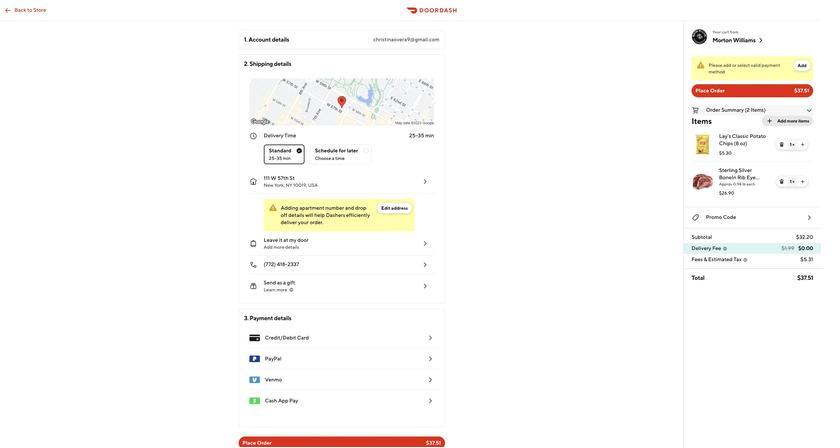 Task type: describe. For each thing, give the bounding box(es) containing it.
and
[[345, 205, 354, 211]]

order summary (2 items) button
[[692, 105, 813, 116]]

0 vertical spatial place order
[[696, 88, 725, 94]]

0 horizontal spatial min
[[283, 156, 291, 161]]

your
[[298, 219, 309, 226]]

potato
[[750, 133, 766, 139]]

w
[[271, 175, 277, 181]]

0 horizontal spatial 25–35 min
[[269, 156, 291, 161]]

add one to cart image
[[800, 179, 805, 184]]

efficiently
[[346, 212, 370, 218]]

2337
[[288, 261, 299, 268]]

order summary (2 items)
[[706, 107, 766, 113]]

cash app pay
[[265, 398, 298, 404]]

learn more button
[[264, 287, 294, 293]]

add for add
[[798, 63, 807, 68]]

items
[[798, 118, 809, 124]]

subtotal
[[692, 234, 712, 240]]

more for learn
[[277, 287, 287, 292]]

× for sterling silver bonein rib eye steak (each)
[[793, 179, 795, 184]]

details inside leave it at my door add more details
[[285, 245, 299, 250]]

estimated
[[708, 256, 733, 263]]

choose a time
[[315, 156, 345, 161]]

morton williams
[[713, 37, 756, 44]]

address
[[391, 206, 408, 211]]

0 vertical spatial min
[[425, 132, 434, 139]]

1 horizontal spatial 25–35 min
[[409, 132, 434, 139]]

adding
[[281, 205, 298, 211]]

please add or select valid payment method
[[709, 63, 780, 74]]

1 vertical spatial $37.51
[[797, 274, 813, 281]]

oz)
[[740, 140, 747, 147]]

$32.20
[[796, 234, 813, 240]]

0 vertical spatial order
[[710, 88, 725, 94]]

will
[[305, 212, 313, 218]]

summary
[[722, 107, 744, 113]]

apartment
[[299, 205, 324, 211]]

$1.99
[[782, 245, 795, 251]]

details for 3. payment details
[[274, 315, 291, 322]]

my
[[289, 237, 296, 243]]

morton williams link
[[713, 36, 765, 44]]

$26.90
[[719, 190, 734, 196]]

each
[[747, 182, 755, 187]]

remove item from cart image
[[779, 179, 784, 184]]

list containing lay's classic potato chips (8 oz)
[[686, 128, 813, 202]]

25–35 inside option group
[[269, 156, 282, 161]]

dashers
[[326, 212, 345, 218]]

items
[[692, 116, 712, 126]]

add one to cart image
[[800, 142, 805, 147]]

lay's classic potato chips (8 oz) image
[[693, 135, 713, 154]]

add new payment method image for venmo
[[426, 376, 434, 384]]

order.
[[310, 219, 324, 226]]

valid
[[751, 63, 761, 68]]

for
[[339, 148, 346, 154]]

approx 0.94 lb each
[[719, 182, 755, 187]]

your cart from
[[713, 30, 739, 34]]

williams
[[733, 37, 756, 44]]

1. account
[[244, 36, 271, 43]]

classic
[[732, 133, 749, 139]]

select
[[738, 63, 750, 68]]

(772) 418-2337 button
[[244, 256, 434, 274]]

rib
[[738, 174, 746, 181]]

gift
[[287, 280, 295, 286]]

option group containing standard
[[264, 139, 434, 164]]

chips
[[719, 140, 733, 147]]

2 vertical spatial order
[[257, 440, 272, 446]]

details inside adding apartment number and drop off details will help dashers efficiently deliver your order.
[[288, 212, 304, 218]]

christinaovera9@gmail.com
[[373, 36, 439, 43]]

promo code
[[706, 214, 736, 220]]

steak
[[719, 182, 733, 188]]

lb
[[742, 182, 746, 187]]

promo code button
[[692, 212, 813, 223]]

tax
[[734, 256, 742, 263]]

add inside leave it at my door add more details
[[264, 245, 273, 250]]

details for 1. account details
[[272, 36, 289, 43]]

cart
[[722, 30, 729, 34]]

3. payment details
[[244, 315, 291, 322]]

learn more
[[264, 287, 287, 292]]

0 horizontal spatial a
[[283, 280, 286, 286]]

lay's classic potato chips (8 oz)
[[719, 133, 766, 147]]

111
[[264, 175, 270, 181]]

silver
[[739, 167, 752, 173]]

store
[[33, 7, 46, 13]]

pay
[[289, 398, 298, 404]]

adding apartment number and drop off details will help dashers efficiently deliver your order.
[[281, 205, 370, 226]]

it
[[279, 237, 282, 243]]

$5.30
[[719, 150, 732, 156]]

show menu image
[[249, 333, 260, 343]]

418-
[[277, 261, 288, 268]]

items)
[[751, 107, 766, 113]]



Task type: locate. For each thing, give the bounding box(es) containing it.
delivery time
[[264, 132, 296, 139]]

back to store
[[14, 7, 46, 13]]

more inside button
[[277, 287, 287, 292]]

method
[[709, 69, 725, 74]]

card
[[297, 335, 309, 341]]

2 1 × from the top
[[790, 179, 795, 184]]

2 add new payment method image from the top
[[426, 376, 434, 384]]

paypal
[[265, 356, 281, 362]]

learn
[[264, 287, 276, 292]]

place order
[[696, 88, 725, 94], [242, 440, 272, 446]]

a left the time at the top of page
[[332, 156, 334, 161]]

(772) 418-2337
[[264, 261, 299, 268]]

1. account details
[[244, 36, 289, 43]]

fee
[[712, 245, 721, 251]]

0 vertical spatial 1
[[790, 142, 792, 147]]

0 vertical spatial a
[[332, 156, 334, 161]]

door
[[298, 237, 309, 243]]

2 vertical spatial more
[[277, 287, 287, 292]]

schedule for later
[[315, 148, 358, 154]]

1 × for sterling silver bonein rib eye steak (each)
[[790, 179, 795, 184]]

usa
[[308, 183, 318, 188]]

0 vertical spatial add new payment method image
[[426, 334, 434, 342]]

1 × for lay's classic potato chips (8 oz)
[[790, 142, 795, 147]]

cash
[[265, 398, 277, 404]]

deliver
[[281, 219, 297, 226]]

0 horizontal spatial place order
[[242, 440, 272, 446]]

1 × from the top
[[793, 142, 795, 147]]

1 vertical spatial add
[[778, 118, 786, 124]]

1 for lay's classic potato chips (8 oz)
[[790, 142, 792, 147]]

0 vertical spatial add new payment method image
[[426, 355, 434, 363]]

st
[[290, 175, 295, 181]]

1 right remove item from cart icon
[[790, 142, 792, 147]]

edit address button
[[377, 203, 412, 213]]

add more items
[[778, 118, 809, 124]]

add new payment method image for cash app pay
[[426, 397, 434, 405]]

1 vertical spatial ×
[[793, 179, 795, 184]]

schedule
[[315, 148, 338, 154]]

2 horizontal spatial add
[[798, 63, 807, 68]]

off
[[281, 212, 287, 218]]

please
[[709, 63, 723, 68]]

1 vertical spatial add new payment method image
[[426, 376, 434, 384]]

delivery up standard
[[264, 132, 283, 139]]

1 horizontal spatial add
[[778, 118, 786, 124]]

add new payment method image for paypal
[[426, 355, 434, 363]]

send
[[264, 280, 276, 286]]

111 w 57th st new york,  ny 10019,  usa
[[264, 175, 318, 188]]

more down as
[[277, 287, 287, 292]]

10019,
[[293, 183, 307, 188]]

a inside option group
[[332, 156, 334, 161]]

1 horizontal spatial place order
[[696, 88, 725, 94]]

adding apartment number and drop off details will help dashers efficiently deliver your order. status
[[264, 199, 415, 231]]

fees
[[692, 256, 703, 263]]

0 horizontal spatial place
[[242, 440, 256, 446]]

(772)
[[264, 261, 276, 268]]

more
[[787, 118, 798, 124], [274, 245, 284, 250], [277, 287, 287, 292]]

menu containing credit/debit card
[[244, 328, 439, 411]]

status
[[692, 56, 813, 80]]

1 1 × from the top
[[790, 142, 795, 147]]

details right the "2. shipping" at the top of page
[[274, 60, 291, 67]]

credit/debit
[[265, 335, 296, 341]]

0 vertical spatial delivery
[[264, 132, 283, 139]]

add new payment method image
[[426, 355, 434, 363], [426, 376, 434, 384]]

2 × from the top
[[793, 179, 795, 184]]

back to store link
[[0, 4, 50, 17]]

(each)
[[734, 182, 749, 188]]

details for 2. shipping details
[[274, 60, 291, 67]]

1 vertical spatial order
[[706, 107, 720, 113]]

your
[[713, 30, 721, 34]]

drop
[[355, 205, 366, 211]]

1 right remove item from cart image at the top of page
[[790, 179, 792, 184]]

1 1 from the top
[[790, 142, 792, 147]]

leave it at my door add more details
[[264, 237, 309, 250]]

1 vertical spatial 1 ×
[[790, 179, 795, 184]]

to
[[27, 7, 32, 13]]

1 for sterling silver bonein rib eye steak (each)
[[790, 179, 792, 184]]

standard
[[269, 148, 291, 154]]

add
[[798, 63, 807, 68], [778, 118, 786, 124], [264, 245, 273, 250]]

add right payment
[[798, 63, 807, 68]]

× for lay's classic potato chips (8 oz)
[[793, 142, 795, 147]]

time
[[285, 132, 296, 139]]

add inside button
[[798, 63, 807, 68]]

order inside order summary (2 items) button
[[706, 107, 720, 113]]

0 vertical spatial place
[[696, 88, 709, 94]]

list
[[686, 128, 813, 202]]

2 vertical spatial add
[[264, 245, 273, 250]]

1 horizontal spatial place
[[696, 88, 709, 94]]

a right as
[[283, 280, 286, 286]]

× left add one to cart icon
[[793, 142, 795, 147]]

venmo
[[265, 377, 282, 383]]

1 vertical spatial a
[[283, 280, 286, 286]]

details up credit/debit
[[274, 315, 291, 322]]

more for add
[[787, 118, 798, 124]]

as
[[277, 280, 282, 286]]

1 add new payment method image from the top
[[426, 355, 434, 363]]

sterling silver bonein rib eye steak (each)
[[719, 167, 756, 188]]

leave
[[264, 237, 278, 243]]

bonein
[[719, 174, 737, 181]]

0 vertical spatial 1 ×
[[790, 142, 795, 147]]

details right 1. account
[[272, 36, 289, 43]]

1 vertical spatial add new payment method image
[[426, 397, 434, 405]]

help
[[314, 212, 325, 218]]

0 vertical spatial $37.51
[[794, 88, 809, 94]]

details down adding
[[288, 212, 304, 218]]

delivery for delivery time
[[264, 132, 283, 139]]

0 horizontal spatial 25–35
[[269, 156, 282, 161]]

status containing please add or select valid payment method
[[692, 56, 813, 80]]

more left items
[[787, 118, 798, 124]]

send as a gift
[[264, 280, 295, 286]]

add new payment method image
[[426, 334, 434, 342], [426, 397, 434, 405]]

&
[[704, 256, 707, 263]]

$0.00
[[798, 245, 813, 251]]

1 vertical spatial place order
[[242, 440, 272, 446]]

choose
[[315, 156, 331, 161]]

add down leave at bottom left
[[264, 245, 273, 250]]

add left items
[[778, 118, 786, 124]]

edit address
[[381, 206, 408, 211]]

add more items link
[[762, 116, 813, 126]]

2. shipping details
[[244, 60, 291, 67]]

1 horizontal spatial min
[[425, 132, 434, 139]]

2 vertical spatial $37.51
[[426, 440, 441, 446]]

0 vertical spatial more
[[787, 118, 798, 124]]

0 vertical spatial 25–35 min
[[409, 132, 434, 139]]

add for add more items
[[778, 118, 786, 124]]

25–35 min
[[409, 132, 434, 139], [269, 156, 291, 161]]

app
[[278, 398, 288, 404]]

0 horizontal spatial add
[[264, 245, 273, 250]]

details down my
[[285, 245, 299, 250]]

1 × right remove item from cart image at the top of page
[[790, 179, 795, 184]]

remove item from cart image
[[779, 142, 784, 147]]

1 vertical spatial delivery
[[692, 245, 711, 251]]

0 vertical spatial add
[[798, 63, 807, 68]]

credit/debit card
[[265, 335, 309, 341]]

menu
[[244, 328, 439, 411]]

1 vertical spatial 25–35
[[269, 156, 282, 161]]

delivery down subtotal
[[692, 245, 711, 251]]

× left add one to cart image
[[793, 179, 795, 184]]

1 vertical spatial 1
[[790, 179, 792, 184]]

1 × right remove item from cart icon
[[790, 142, 795, 147]]

or
[[732, 63, 737, 68]]

delivery for delivery
[[692, 245, 711, 251]]

edit
[[381, 206, 390, 211]]

$37.51
[[794, 88, 809, 94], [797, 274, 813, 281], [426, 440, 441, 446]]

fees & estimated
[[692, 256, 733, 263]]

1 horizontal spatial a
[[332, 156, 334, 161]]

2 1 from the top
[[790, 179, 792, 184]]

more inside leave it at my door add more details
[[274, 245, 284, 250]]

sterling
[[719, 167, 738, 173]]

1 add new payment method image from the top
[[426, 334, 434, 342]]

1 vertical spatial min
[[283, 156, 291, 161]]

add new payment method image for credit/debit card
[[426, 334, 434, 342]]

1 horizontal spatial delivery
[[692, 245, 711, 251]]

sterling silver bonein rib eye steak (each) image
[[693, 172, 713, 191]]

1 vertical spatial more
[[274, 245, 284, 250]]

1 vertical spatial place
[[242, 440, 256, 446]]

3. payment
[[244, 315, 273, 322]]

ny
[[286, 183, 292, 188]]

0 horizontal spatial delivery
[[264, 132, 283, 139]]

(8
[[734, 140, 739, 147]]

morton
[[713, 37, 732, 44]]

add button
[[794, 60, 811, 71]]

1 vertical spatial 25–35 min
[[269, 156, 291, 161]]

0 vertical spatial 25–35
[[409, 132, 424, 139]]

option group
[[264, 139, 434, 164]]

1 horizontal spatial 25–35
[[409, 132, 424, 139]]

more down it
[[274, 245, 284, 250]]

$5.31
[[801, 256, 813, 263]]

later
[[347, 148, 358, 154]]

2 add new payment method image from the top
[[426, 397, 434, 405]]

None radio
[[264, 145, 305, 164], [310, 145, 371, 164], [264, 145, 305, 164], [310, 145, 371, 164]]

(2
[[745, 107, 750, 113]]

eye
[[747, 174, 756, 181]]

promo
[[706, 214, 722, 220]]

0 vertical spatial ×
[[793, 142, 795, 147]]

order
[[710, 88, 725, 94], [706, 107, 720, 113], [257, 440, 272, 446]]

number
[[325, 205, 344, 211]]



Task type: vqa. For each thing, say whether or not it's contained in the screenshot.
(550+)
no



